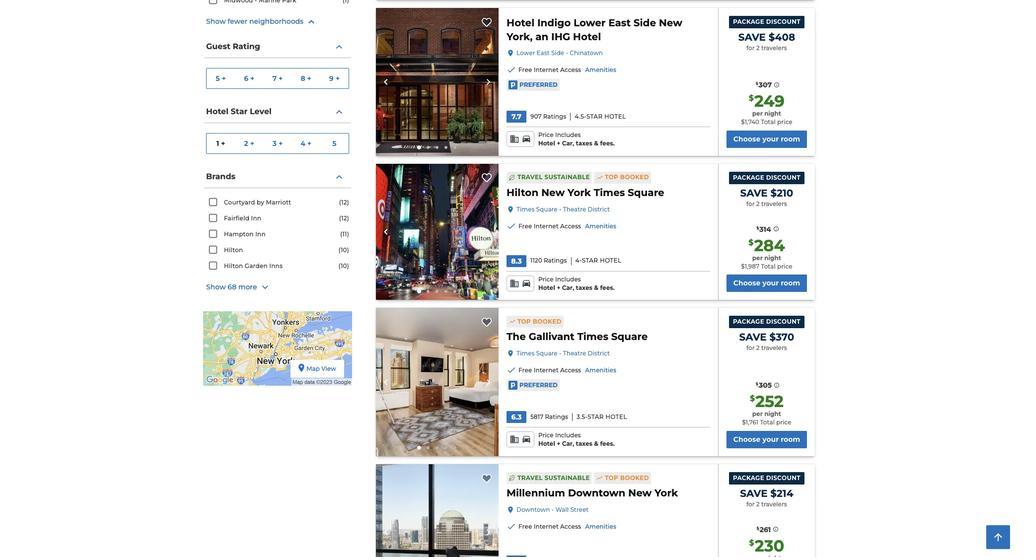 Task type: vqa. For each thing, say whether or not it's contained in the screenshot.
bottommost Terms
no



Task type: locate. For each thing, give the bounding box(es) containing it.
3 free from the top
[[519, 367, 532, 374]]

+ for 2 +
[[250, 139, 254, 148]]

york,
[[507, 31, 533, 43]]

+ down 5817 ratings
[[557, 440, 561, 448]]

3 internet from the top
[[534, 367, 559, 374]]

price includes hotel + car, taxes & fees. down 3.5-
[[539, 432, 615, 448]]

price
[[778, 118, 793, 126], [778, 263, 793, 270], [777, 419, 792, 426]]

sustainable for 284
[[545, 174, 590, 181]]

for down save $408
[[747, 44, 755, 52]]

new
[[659, 17, 683, 29], [542, 187, 565, 199], [629, 487, 652, 499]]

0 vertical spatial ratings
[[543, 113, 567, 120]]

per
[[753, 110, 763, 117], [753, 254, 763, 262], [753, 411, 763, 418]]

0 horizontal spatial lower
[[517, 49, 535, 57]]

1 your from the top
[[763, 135, 779, 143]]

2 amenities from the top
[[585, 222, 617, 230]]

hotel indigo lower east side new york, an ihg hotel element
[[507, 16, 711, 43]]

$ inside $ 307
[[756, 81, 759, 86]]

1 vertical spatial (12)
[[339, 215, 349, 222]]

star right 1120 ratings
[[582, 257, 598, 265]]

& down 4.5-star hotel
[[594, 140, 599, 147]]

3 choose from the top
[[734, 435, 761, 444]]

lower inside hotel indigo lower east side new york, an ihg hotel
[[574, 17, 606, 29]]

0 vertical spatial choose your room
[[734, 135, 801, 143]]

hotel down 5817 ratings
[[539, 440, 555, 448]]

2 taxes from the top
[[576, 284, 593, 291]]

3 for 2 travelers from the top
[[747, 344, 788, 352]]

total for 249
[[761, 118, 776, 126]]

package for 284
[[733, 174, 765, 181]]

0 vertical spatial top
[[605, 174, 619, 181]]

lower up chinatown
[[574, 17, 606, 29]]

fees.
[[601, 140, 615, 147], [601, 284, 615, 291], [601, 440, 615, 448]]

taxes for 249
[[576, 140, 593, 147]]

2 vertical spatial &
[[594, 440, 599, 448]]

1 vertical spatial ratings
[[544, 257, 567, 265]]

2 vertical spatial choose
[[734, 435, 761, 444]]

star
[[231, 107, 248, 116], [587, 113, 603, 120], [582, 257, 598, 265], [588, 413, 604, 421]]

2 vertical spatial choose your room button
[[727, 431, 807, 449]]

hilton new york times square element
[[507, 186, 665, 200]]

choose down $1,987
[[734, 279, 761, 288]]

1 night from the top
[[765, 110, 782, 117]]

car, down the 907 ratings
[[562, 140, 574, 147]]

1 vertical spatial night
[[765, 254, 782, 262]]

for 2 travelers down save $408
[[747, 44, 788, 52]]

0 vertical spatial sustainable
[[545, 174, 590, 181]]

car,
[[562, 140, 574, 147], [562, 284, 574, 291], [562, 440, 574, 448]]

room down $ 252 per night $1,761 total price
[[781, 435, 801, 444]]

hotel up 1
[[206, 107, 229, 116]]

1 vertical spatial downtown
[[517, 506, 550, 514]]

choose for 284
[[734, 279, 761, 288]]

booked for 284
[[621, 174, 649, 181]]

$ left 230
[[750, 539, 755, 548]]

booked
[[621, 174, 649, 181], [533, 318, 562, 325], [621, 474, 649, 482]]

- down gallivant
[[559, 350, 562, 357]]

0 vertical spatial (12)
[[339, 199, 349, 206]]

4.5-star hotel
[[575, 113, 626, 120]]

+ inside 'button'
[[307, 74, 312, 83]]

side
[[634, 17, 656, 29], [552, 49, 565, 57]]

total right $1,740 at the right top of page
[[761, 118, 776, 126]]

907
[[531, 113, 542, 120]]

1 vertical spatial go to image #2 image
[[427, 290, 430, 293]]

night inside $ 249 per night $1,740 total price
[[765, 110, 782, 117]]

amenities down street
[[585, 523, 617, 531]]

2 down save $408
[[757, 44, 760, 52]]

2 vertical spatial fees.
[[601, 440, 615, 448]]

3 go to image #1 image from the top
[[418, 446, 422, 450]]

2 vertical spatial booked
[[621, 474, 649, 482]]

2 vertical spatial car,
[[562, 440, 574, 448]]

choose your room button for 284
[[727, 275, 807, 292]]

price inside $ 252 per night $1,761 total price
[[777, 419, 792, 426]]

2 choose from the top
[[734, 279, 761, 288]]

1 vertical spatial go to image #5 image
[[454, 290, 457, 293]]

(12)
[[339, 199, 349, 206], [339, 215, 349, 222]]

amenities up '4-star hotel'
[[585, 222, 617, 230]]

the gallivant times square
[[507, 331, 648, 343]]

2
[[757, 44, 760, 52], [244, 139, 248, 148], [757, 200, 760, 207], [757, 344, 760, 352], [757, 501, 760, 508]]

0 vertical spatial go to image #1 image
[[418, 145, 422, 149]]

2 vertical spatial price
[[539, 432, 554, 439]]

1 horizontal spatial 5
[[333, 139, 337, 148]]

go to image #5 image
[[454, 146, 457, 149], [454, 290, 457, 293], [454, 447, 457, 450]]

1 travel sustainable from the top
[[518, 174, 590, 181]]

free up the 8.3
[[519, 222, 532, 230]]

2 vertical spatial per
[[753, 411, 763, 418]]

3 go to image #3 image from the top
[[436, 447, 439, 450]]

internet
[[534, 66, 559, 74], [534, 222, 559, 230], [534, 367, 559, 374], [534, 523, 559, 531]]

times square - theatre district for 252
[[517, 350, 610, 357]]

1 vertical spatial new
[[542, 187, 565, 199]]

package discount up save $408
[[733, 18, 801, 25]]

0 vertical spatial &
[[594, 140, 599, 147]]

1 vertical spatial go to image #4 image
[[445, 290, 448, 293]]

1 vertical spatial sustainable
[[545, 474, 590, 482]]

0 vertical spatial room
[[781, 135, 801, 143]]

includes down 4-
[[556, 276, 581, 283]]

1 horizontal spatial lower
[[574, 17, 606, 29]]

2 free internet access amenities from the top
[[519, 222, 617, 230]]

1 vertical spatial price
[[778, 263, 793, 270]]

choose your room button for 252
[[727, 431, 807, 449]]

5
[[216, 74, 220, 83], [333, 139, 337, 148]]

+ right 4
[[307, 139, 312, 148]]

save $210
[[741, 187, 794, 199]]

downtown
[[568, 487, 626, 499], [517, 506, 550, 514]]

(11)
[[340, 231, 349, 238]]

0 vertical spatial your
[[763, 135, 779, 143]]

choose your room
[[734, 135, 801, 143], [734, 279, 801, 288], [734, 435, 801, 444]]

2 go to image #4 image from the top
[[445, 290, 448, 293]]

for 2 travelers for 284
[[747, 200, 788, 207]]

1 vertical spatial hilton
[[224, 246, 243, 254]]

your down $ 284 per night $1,987 total price
[[763, 279, 779, 288]]

1 for from the top
[[747, 44, 755, 52]]

theatre down the gallivant times square at the bottom of the page
[[563, 350, 587, 357]]

internet for 252
[[534, 367, 559, 374]]

2 go to image #3 image from the top
[[436, 290, 439, 293]]

0 vertical spatial new
[[659, 17, 683, 29]]

go to image #3 image
[[436, 146, 439, 149], [436, 290, 439, 293], [436, 447, 439, 450]]

top
[[605, 174, 619, 181], [518, 318, 531, 325], [605, 474, 619, 482]]

7 +
[[273, 74, 283, 83]]

free down the
[[519, 367, 532, 374]]

choose your room button down $1,740 at the right top of page
[[727, 131, 807, 148]]

price includes hotel + car, taxes & fees. for 284
[[539, 276, 615, 291]]

1 vertical spatial price
[[539, 276, 554, 283]]

1 horizontal spatial side
[[634, 17, 656, 29]]

2 free from the top
[[519, 222, 532, 230]]

night inside $ 252 per night $1,761 total price
[[765, 411, 782, 418]]

5 right 4 +
[[333, 139, 337, 148]]

star for 252
[[588, 413, 604, 421]]

$ left 307
[[756, 81, 759, 86]]

star inside 'dropdown button'
[[231, 107, 248, 116]]

1 go to image #1 image from the top
[[418, 145, 422, 149]]

includes down 3.5-
[[556, 432, 581, 439]]

&
[[594, 140, 599, 147], [594, 284, 599, 291], [594, 440, 599, 448]]

night inside $ 284 per night $1,987 total price
[[765, 254, 782, 262]]

discount for 252
[[767, 318, 801, 326]]

taxes down 4-
[[576, 284, 593, 291]]

(10) for hilton garden inns
[[339, 262, 349, 270]]

2 (10) from the top
[[339, 262, 349, 270]]

230
[[755, 537, 785, 556]]

travelers down save $210
[[762, 200, 788, 207]]

3 discount from the top
[[767, 318, 801, 326]]

go to image #2 image
[[427, 146, 430, 149], [427, 290, 430, 293], [427, 447, 430, 450]]

1 vertical spatial &
[[594, 284, 599, 291]]

1 (10) from the top
[[339, 246, 349, 254]]

3 includes from the top
[[556, 432, 581, 439]]

per inside $ 249 per night $1,740 total price
[[753, 110, 763, 117]]

your for 249
[[763, 135, 779, 143]]

price down 284
[[778, 263, 793, 270]]

top for 284
[[605, 174, 619, 181]]

package up "save $214"
[[733, 475, 765, 482]]

per inside $ 252 per night $1,761 total price
[[753, 411, 763, 418]]

2 price from the top
[[539, 276, 554, 283]]

choose your room down $1,740 at the right top of page
[[734, 135, 801, 143]]

downtown down millennium
[[517, 506, 550, 514]]

package discount for 284
[[733, 174, 801, 181]]

2 includes from the top
[[556, 276, 581, 283]]

go to image #4 image for 284
[[445, 290, 448, 293]]

save left $408
[[739, 31, 766, 43]]

0 vertical spatial fees.
[[601, 140, 615, 147]]

save for 284
[[741, 187, 768, 199]]

2 theatre from the top
[[563, 350, 587, 357]]

1 vertical spatial (10)
[[339, 262, 349, 270]]

internet down lower east side - chinatown
[[534, 66, 559, 74]]

price includes hotel + car, taxes & fees. down 4.5-
[[539, 131, 615, 147]]

+ for 7 +
[[279, 74, 283, 83]]

top booked
[[605, 174, 649, 181], [518, 318, 562, 325], [605, 474, 649, 482]]

photo carousel region for 252
[[376, 308, 499, 457]]

choose
[[734, 135, 761, 143], [734, 279, 761, 288], [734, 435, 761, 444]]

1 vertical spatial go to image #3 image
[[436, 290, 439, 293]]

car, for 252
[[562, 440, 574, 448]]

1 vertical spatial side
[[552, 49, 565, 57]]

+ left 3
[[250, 139, 254, 148]]

preferred
[[520, 81, 558, 88], [520, 382, 558, 389]]

free internet access amenities up 4-
[[519, 222, 617, 230]]

3 go to image #2 image from the top
[[427, 447, 430, 450]]

free internet access amenities down the gallivant times square at the bottom of the page
[[519, 367, 617, 374]]

go to image #3 image for 249
[[436, 146, 439, 149]]

$ inside the $ 314
[[757, 225, 759, 230]]

0 vertical spatial night
[[765, 110, 782, 117]]

show for show fewer neighborhoods
[[206, 17, 226, 26]]

1 (12) from the top
[[339, 199, 349, 206]]

preferred up '5817'
[[520, 382, 558, 389]]

$214
[[771, 488, 794, 500]]

travel for 230
[[518, 474, 543, 482]]

1 travel from the top
[[518, 174, 543, 181]]

+ for 8 +
[[307, 74, 312, 83]]

access
[[561, 66, 582, 74], [561, 222, 582, 230], [561, 367, 582, 374], [561, 523, 582, 531]]

0 vertical spatial price includes hotel + car, taxes & fees.
[[539, 131, 615, 147]]

4 package from the top
[[733, 475, 765, 482]]

3 package discount from the top
[[733, 318, 801, 326]]

2 district from the top
[[588, 350, 610, 357]]

access down the gallivant times square at the bottom of the page
[[561, 367, 582, 374]]

night for 249
[[765, 110, 782, 117]]

0 vertical spatial district
[[588, 206, 610, 213]]

side inside hotel indigo lower east side new york, an ihg hotel
[[634, 17, 656, 29]]

2 for from the top
[[747, 200, 755, 207]]

price inside $ 284 per night $1,987 total price
[[778, 263, 793, 270]]

0 vertical spatial show
[[206, 17, 226, 26]]

sea view image
[[376, 465, 499, 558]]

photo carousel region
[[376, 8, 499, 156], [376, 164, 499, 300], [376, 308, 499, 457], [376, 465, 499, 558]]

8 +
[[301, 74, 312, 83]]

0 vertical spatial go to image #3 image
[[436, 146, 439, 149]]

1 vertical spatial preferred
[[520, 382, 558, 389]]

1 discount from the top
[[767, 18, 801, 25]]

for 2 travelers down "save $214"
[[747, 501, 788, 508]]

$ inside $ 261
[[757, 526, 760, 531]]

2 vertical spatial top booked
[[605, 474, 649, 482]]

the gallivant times square element
[[507, 330, 648, 344]]

$ inside $ 252 per night $1,761 total price
[[750, 394, 755, 404]]

3 fees. from the top
[[601, 440, 615, 448]]

0 vertical spatial travel
[[518, 174, 543, 181]]

hotel inside 'dropdown button'
[[206, 107, 229, 116]]

choose your room button
[[727, 131, 807, 148], [727, 275, 807, 292], [727, 431, 807, 449]]

+ right 9
[[336, 74, 340, 83]]

discount up $210 at the right of the page
[[767, 174, 801, 181]]

3 price includes hotel + car, taxes & fees. from the top
[[539, 432, 615, 448]]

1 vertical spatial york
[[655, 487, 678, 499]]

show left fewer
[[206, 17, 226, 26]]

$ for 305
[[756, 382, 759, 387]]

2 vertical spatial room
[[781, 435, 801, 444]]

ratings for 252
[[545, 413, 568, 421]]

east
[[609, 17, 631, 29], [537, 49, 550, 57]]

1120
[[531, 257, 543, 265]]

2 & from the top
[[594, 284, 599, 291]]

0 vertical spatial east
[[609, 17, 631, 29]]

2 per from the top
[[753, 254, 763, 262]]

2 property building image from the top
[[376, 164, 499, 300]]

0 vertical spatial car,
[[562, 140, 574, 147]]

-
[[566, 49, 568, 57], [559, 206, 562, 213], [559, 350, 562, 357], [552, 506, 554, 514]]

save
[[739, 31, 766, 43], [741, 187, 768, 199], [740, 332, 767, 343], [741, 488, 768, 500]]

1 show from the top
[[206, 17, 226, 26]]

map
[[307, 365, 320, 373]]

1 amenities from the top
[[585, 66, 617, 74]]

choose your room button down $1,987
[[727, 275, 807, 292]]

+ for 9 +
[[336, 74, 340, 83]]

2 your from the top
[[763, 279, 779, 288]]

0 vertical spatial downtown
[[568, 487, 626, 499]]

go to image #1 image for 249
[[418, 145, 422, 149]]

room down $ 284 per night $1,987 total price
[[781, 279, 801, 288]]

$ for 314
[[757, 225, 759, 230]]

lower east side - chinatown
[[517, 49, 603, 57]]

2 vertical spatial go to image #2 image
[[427, 447, 430, 450]]

$ left the 249
[[749, 93, 754, 103]]

1 go to image #4 image from the top
[[445, 146, 448, 149]]

2 for 284
[[757, 200, 760, 207]]

1 vertical spatial district
[[588, 350, 610, 357]]

star right the 907 ratings
[[587, 113, 603, 120]]

total inside $ 252 per night $1,761 total price
[[761, 419, 775, 426]]

2 travel from the top
[[518, 474, 543, 482]]

$ inside $ 284 per night $1,987 total price
[[749, 238, 754, 247]]

top up millennium downtown new york
[[605, 474, 619, 482]]

1 times square - theatre district from the top
[[517, 206, 610, 213]]

taxes
[[576, 140, 593, 147], [576, 284, 593, 291], [576, 440, 593, 448]]

for for 249
[[747, 44, 755, 52]]

3 go to image #5 image from the top
[[454, 447, 457, 450]]

3 go to image #4 image from the top
[[445, 447, 448, 450]]

go to image #5 image for 252
[[454, 447, 457, 450]]

guest rating
[[206, 42, 260, 51]]

1 access from the top
[[561, 66, 582, 74]]

room for 284
[[781, 279, 801, 288]]

downtown - wall street
[[517, 506, 589, 514]]

price for 249
[[539, 131, 554, 139]]

3 price from the top
[[539, 432, 554, 439]]

access up 4-
[[561, 222, 582, 230]]

fewer
[[228, 17, 248, 26]]

1 vertical spatial total
[[761, 263, 776, 270]]

(12) for fairfield inn
[[339, 215, 349, 222]]

1 price from the top
[[539, 131, 554, 139]]

5 + button
[[207, 69, 235, 88]]

$ 305
[[756, 381, 772, 390]]

go to image #1 image
[[418, 145, 422, 149], [418, 290, 422, 294], [418, 446, 422, 450]]

1 property building image from the top
[[376, 8, 499, 156]]

package discount up save $370
[[733, 318, 801, 326]]

1 internet from the top
[[534, 66, 559, 74]]

2 package from the top
[[733, 174, 765, 181]]

1 vertical spatial your
[[763, 279, 779, 288]]

3 taxes from the top
[[576, 440, 593, 448]]

$ inside '$ 305'
[[756, 382, 759, 387]]

1 horizontal spatial east
[[609, 17, 631, 29]]

internet down gallivant
[[534, 367, 559, 374]]

includes down 4.5-
[[556, 131, 581, 139]]

4 amenities from the top
[[585, 523, 617, 531]]

3 & from the top
[[594, 440, 599, 448]]

4 travelers from the top
[[762, 501, 788, 508]]

price down 1120 ratings
[[539, 276, 554, 283]]

includes for 249
[[556, 131, 581, 139]]

3 photo carousel region from the top
[[376, 308, 499, 457]]

show inside button
[[206, 283, 226, 292]]

3 travelers from the top
[[762, 344, 788, 352]]

0 vertical spatial price
[[539, 131, 554, 139]]

$ 230
[[750, 537, 785, 556]]

2 access from the top
[[561, 222, 582, 230]]

travel sustainable up hilton new york times square
[[518, 174, 590, 181]]

1 vertical spatial go to image #1 image
[[418, 290, 422, 294]]

amenities down the gallivant times square element
[[585, 367, 617, 374]]

907 ratings
[[531, 113, 567, 120]]

2 night from the top
[[765, 254, 782, 262]]

fees. down '4-star hotel'
[[601, 284, 615, 291]]

9
[[329, 74, 334, 83]]

(10)
[[339, 246, 349, 254], [339, 262, 349, 270]]

0 vertical spatial side
[[634, 17, 656, 29]]

$ inside $ 230
[[750, 539, 755, 548]]

1 room from the top
[[781, 135, 801, 143]]

price inside $ 249 per night $1,740 total price
[[778, 118, 793, 126]]

2 choose your room from the top
[[734, 279, 801, 288]]

discount up $408
[[767, 18, 801, 25]]

theatre for 252
[[563, 350, 587, 357]]

access for 249
[[561, 66, 582, 74]]

theatre for 284
[[563, 206, 587, 213]]

access down lower east side - chinatown
[[561, 66, 582, 74]]

0 vertical spatial times square - theatre district
[[517, 206, 610, 213]]

5817
[[531, 413, 544, 421]]

2 fees. from the top
[[601, 284, 615, 291]]

top booked up gallivant
[[518, 318, 562, 325]]

2 right "1 +"
[[244, 139, 248, 148]]

2 car, from the top
[[562, 284, 574, 291]]

1 vertical spatial times square - theatre district
[[517, 350, 610, 357]]

fees. down 4.5-star hotel
[[601, 140, 615, 147]]

1 for 2 travelers from the top
[[747, 44, 788, 52]]

1 vertical spatial room
[[781, 279, 801, 288]]

$ inside $ 249 per night $1,740 total price
[[749, 93, 754, 103]]

your for 284
[[763, 279, 779, 288]]

1 vertical spatial east
[[537, 49, 550, 57]]

1 go to image #2 image from the top
[[427, 146, 430, 149]]

2 travelers from the top
[[762, 200, 788, 207]]

theatre down hilton new york times square
[[563, 206, 587, 213]]

0 vertical spatial per
[[753, 110, 763, 117]]

amenities down chinatown
[[585, 66, 617, 74]]

2 vertical spatial hilton
[[224, 262, 243, 270]]

(12) for courtyard by marriott
[[339, 199, 349, 206]]

+ right the '8'
[[307, 74, 312, 83]]

night for 284
[[765, 254, 782, 262]]

free internet access amenities down lower east side - chinatown
[[519, 66, 617, 74]]

save left $370
[[740, 332, 767, 343]]

5 left '6'
[[216, 74, 220, 83]]

1 vertical spatial property building image
[[376, 164, 499, 300]]

2 down save $370
[[757, 344, 760, 352]]

district for 252
[[588, 350, 610, 357]]

0 horizontal spatial new
[[542, 187, 565, 199]]

courtyard
[[224, 199, 255, 206]]

1 vertical spatial per
[[753, 254, 763, 262]]

3 +
[[273, 139, 283, 148]]

1 vertical spatial inn
[[255, 231, 266, 238]]

3 for from the top
[[747, 344, 755, 352]]

fees. for 252
[[601, 440, 615, 448]]

1 vertical spatial choose
[[734, 279, 761, 288]]

2 vertical spatial night
[[765, 411, 782, 418]]

3 choose your room button from the top
[[727, 431, 807, 449]]

$ left the 314
[[757, 225, 759, 230]]

0 vertical spatial booked
[[621, 174, 649, 181]]

0 vertical spatial taxes
[[576, 140, 593, 147]]

5 for 5
[[333, 139, 337, 148]]

2 vertical spatial ratings
[[545, 413, 568, 421]]

total for 252
[[761, 419, 775, 426]]

& down '4-star hotel'
[[594, 284, 599, 291]]

per for 249
[[753, 110, 763, 117]]

1 car, from the top
[[562, 140, 574, 147]]

street
[[571, 506, 589, 514]]

5 for 5 +
[[216, 74, 220, 83]]

5 inside button
[[216, 74, 220, 83]]

sustainable
[[545, 174, 590, 181], [545, 474, 590, 482]]

save $370
[[740, 332, 795, 343]]

per up $1,987
[[753, 254, 763, 262]]

free internet access amenities for 284
[[519, 222, 617, 230]]

1 preferred from the top
[[520, 81, 558, 88]]

3 your from the top
[[763, 435, 779, 444]]

0 vertical spatial go to image #4 image
[[445, 146, 448, 149]]

price for 284
[[778, 263, 793, 270]]

package
[[733, 18, 765, 25], [733, 174, 765, 181], [733, 318, 765, 326], [733, 475, 765, 482]]

for down "save $214"
[[747, 501, 755, 508]]

choose your room for 284
[[734, 279, 801, 288]]

7.7
[[512, 112, 522, 121]]

2 vertical spatial total
[[761, 419, 775, 426]]

0 vertical spatial top booked
[[605, 174, 649, 181]]

travelers down "save $214"
[[762, 501, 788, 508]]

for
[[747, 44, 755, 52], [747, 200, 755, 207], [747, 344, 755, 352], [747, 501, 755, 508]]

1 sustainable from the top
[[545, 174, 590, 181]]

2 vertical spatial your
[[763, 435, 779, 444]]

+ down the 907 ratings
[[557, 140, 561, 147]]

$ for 284
[[749, 238, 754, 247]]

0 vertical spatial theatre
[[563, 206, 587, 213]]

2 vertical spatial go to image #4 image
[[445, 447, 448, 450]]

lower down york,
[[517, 49, 535, 57]]

2 for 2 travelers from the top
[[747, 200, 788, 207]]

star right 5817 ratings
[[588, 413, 604, 421]]

2 go to image #2 image from the top
[[427, 290, 430, 293]]

room down $ 249 per night $1,740 total price
[[781, 135, 801, 143]]

1 vertical spatial top
[[518, 318, 531, 325]]

1 & from the top
[[594, 140, 599, 147]]

$ left 284
[[749, 238, 754, 247]]

total
[[761, 118, 776, 126], [761, 263, 776, 270], [761, 419, 775, 426]]

your down $ 249 per night $1,740 total price
[[763, 135, 779, 143]]

property building image
[[376, 8, 499, 156], [376, 164, 499, 300]]

3 free internet access amenities from the top
[[519, 367, 617, 374]]

1 choose your room from the top
[[734, 135, 801, 143]]

lower
[[574, 17, 606, 29], [517, 49, 535, 57]]

top for 230
[[605, 474, 619, 482]]

0 vertical spatial property building image
[[376, 8, 499, 156]]

times square - theatre district for 284
[[517, 206, 610, 213]]

2 choose your room button from the top
[[727, 275, 807, 292]]

show inside "button"
[[206, 17, 226, 26]]

3 per from the top
[[753, 411, 763, 418]]

0 vertical spatial preferred
[[520, 81, 558, 88]]

new inside hotel indigo lower east side new york, an ihg hotel
[[659, 17, 683, 29]]

package discount
[[733, 18, 801, 25], [733, 174, 801, 181], [733, 318, 801, 326], [733, 475, 801, 482]]

2 price includes hotel + car, taxes & fees. from the top
[[539, 276, 615, 291]]

1 free from the top
[[519, 66, 532, 74]]

0 vertical spatial york
[[568, 187, 591, 199]]

show 68 more button
[[206, 282, 349, 294]]

night
[[765, 110, 782, 117], [765, 254, 782, 262], [765, 411, 782, 418]]

price down the 249
[[778, 118, 793, 126]]

amenities
[[585, 66, 617, 74], [585, 222, 617, 230], [585, 367, 617, 374], [585, 523, 617, 531]]

show fewer neighborhoods button
[[206, 16, 349, 28]]

1 vertical spatial car,
[[562, 284, 574, 291]]

5 inside "button"
[[333, 139, 337, 148]]

& down 3.5-star hotel
[[594, 440, 599, 448]]

2 vertical spatial choose your room
[[734, 435, 801, 444]]

taxes for 284
[[576, 284, 593, 291]]

3 car, from the top
[[562, 440, 574, 448]]

per inside $ 284 per night $1,987 total price
[[753, 254, 763, 262]]

includes
[[556, 131, 581, 139], [556, 276, 581, 283], [556, 432, 581, 439]]

1 travelers from the top
[[762, 44, 788, 52]]

preferred up 907
[[520, 81, 558, 88]]

total inside $ 284 per night $1,987 total price
[[761, 263, 776, 270]]

1 vertical spatial show
[[206, 283, 226, 292]]

2 discount from the top
[[767, 174, 801, 181]]

night down the 314
[[765, 254, 782, 262]]

total inside $ 249 per night $1,740 total price
[[761, 118, 776, 126]]

2 horizontal spatial new
[[659, 17, 683, 29]]

6 + button
[[235, 69, 264, 88]]

1 vertical spatial includes
[[556, 276, 581, 283]]

show
[[206, 17, 226, 26], [206, 283, 226, 292]]

go to image #2 image for 284
[[427, 290, 430, 293]]

1 taxes from the top
[[576, 140, 593, 147]]

1 vertical spatial travel
[[518, 474, 543, 482]]

6
[[244, 74, 249, 83]]

1 package discount from the top
[[733, 18, 801, 25]]

0 vertical spatial go to image #2 image
[[427, 146, 430, 149]]

4 for 2 travelers from the top
[[747, 501, 788, 508]]

top up hilton new york times square
[[605, 174, 619, 181]]

price down 252
[[777, 419, 792, 426]]

the
[[507, 331, 526, 343]]

1 vertical spatial taxes
[[576, 284, 593, 291]]

price includes hotel + car, taxes & fees.
[[539, 131, 615, 147], [539, 276, 615, 291], [539, 432, 615, 448]]

$ for 249
[[749, 93, 754, 103]]

inn right hampton
[[255, 231, 266, 238]]

price includes hotel + car, taxes & fees. for 252
[[539, 432, 615, 448]]

+
[[222, 74, 226, 83], [250, 74, 255, 83], [279, 74, 283, 83], [307, 74, 312, 83], [336, 74, 340, 83], [221, 139, 225, 148], [250, 139, 254, 148], [279, 139, 283, 148], [307, 139, 312, 148], [557, 140, 561, 147], [557, 284, 561, 291], [557, 440, 561, 448]]

star for 284
[[582, 257, 598, 265]]

$ 284 per night $1,987 total price
[[742, 236, 793, 270]]

free for 252
[[519, 367, 532, 374]]

2 room from the top
[[781, 279, 801, 288]]

2 show from the top
[[206, 283, 226, 292]]

$1,740
[[742, 118, 760, 126]]

york
[[568, 187, 591, 199], [655, 487, 678, 499]]

1 go to image #5 image from the top
[[454, 146, 457, 149]]

fees. down 3.5-star hotel
[[601, 440, 615, 448]]

travelers down save $370
[[762, 344, 788, 352]]

2 vertical spatial top
[[605, 474, 619, 482]]

4 +
[[301, 139, 312, 148]]

0 horizontal spatial 5
[[216, 74, 220, 83]]

3 night from the top
[[765, 411, 782, 418]]

0 vertical spatial includes
[[556, 131, 581, 139]]

go to image #4 image
[[445, 146, 448, 149], [445, 290, 448, 293], [445, 447, 448, 450]]

2 vertical spatial go to image #1 image
[[418, 446, 422, 450]]

2 go to image #5 image from the top
[[454, 290, 457, 293]]

0 vertical spatial hilton
[[507, 187, 539, 199]]

+ right 7
[[279, 74, 283, 83]]

2 package discount from the top
[[733, 174, 801, 181]]

1 go to image #3 image from the top
[[436, 146, 439, 149]]

inn down courtyard by marriott
[[251, 215, 261, 222]]

hotel down 1120 ratings
[[539, 284, 555, 291]]

room for 252
[[781, 435, 801, 444]]

4 for from the top
[[747, 501, 755, 508]]

courtyard by marriott
[[224, 199, 291, 206]]

top booked up millennium downtown new york
[[605, 474, 649, 482]]



Task type: describe. For each thing, give the bounding box(es) containing it.
guest
[[206, 42, 231, 51]]

2 inside button
[[244, 139, 248, 148]]

hotel down the 907 ratings
[[539, 140, 555, 147]]

$ for 307
[[756, 81, 759, 86]]

go to image #2 image for 252
[[427, 447, 430, 450]]

252
[[756, 392, 784, 412]]

an
[[536, 31, 549, 43]]

4-
[[576, 257, 582, 265]]

1120 ratings
[[531, 257, 567, 265]]

access for 284
[[561, 222, 582, 230]]

$1,987
[[742, 263, 760, 270]]

+ for 5 +
[[222, 74, 226, 83]]

show fewer neighborhoods
[[206, 17, 304, 26]]

& for 252
[[594, 440, 599, 448]]

package discount for 252
[[733, 318, 801, 326]]

go to image #4 image for 249
[[445, 146, 448, 149]]

fees. for 249
[[601, 140, 615, 147]]

rating
[[233, 42, 260, 51]]

your for 252
[[763, 435, 779, 444]]

hilton garden inns
[[224, 262, 283, 270]]

2 +
[[244, 139, 254, 148]]

inn for fairfield inn
[[251, 215, 261, 222]]

3.5-
[[577, 413, 588, 421]]

+ for 1 +
[[221, 139, 225, 148]]

preferred for 252
[[520, 382, 558, 389]]

1 horizontal spatial york
[[655, 487, 678, 499]]

4-star hotel
[[576, 257, 622, 265]]

car, for 249
[[562, 140, 574, 147]]

save $408
[[739, 31, 796, 43]]

& for 284
[[594, 284, 599, 291]]

$ for 252
[[750, 394, 755, 404]]

hotel indigo lower east side new york, an ihg hotel
[[507, 17, 683, 43]]

save for 252
[[740, 332, 767, 343]]

6 +
[[244, 74, 255, 83]]

amenities for 284
[[585, 222, 617, 230]]

2 for 249
[[757, 44, 760, 52]]

$ 307
[[756, 80, 772, 89]]

chinatown
[[570, 49, 603, 57]]

star for 249
[[587, 113, 603, 120]]

4 free internet access amenities from the top
[[519, 523, 617, 531]]

east inside hotel indigo lower east side new york, an ihg hotel
[[609, 17, 631, 29]]

level
[[250, 107, 272, 116]]

5817 ratings
[[531, 413, 568, 421]]

314
[[760, 225, 772, 234]]

hampton inn
[[224, 231, 266, 238]]

hotel star level
[[206, 107, 272, 116]]

internet for 249
[[534, 66, 559, 74]]

2 vertical spatial new
[[629, 487, 652, 499]]

261
[[760, 526, 771, 535]]

4
[[301, 139, 306, 148]]

0 horizontal spatial downtown
[[517, 506, 550, 514]]

+ for 4 +
[[307, 139, 312, 148]]

booked for 230
[[621, 474, 649, 482]]

includes for 252
[[556, 432, 581, 439]]

0 horizontal spatial side
[[552, 49, 565, 57]]

249
[[755, 92, 785, 111]]

1 horizontal spatial downtown
[[568, 487, 626, 499]]

save $214
[[741, 488, 794, 500]]

free internet access amenities for 252
[[519, 367, 617, 374]]

top booked for 230
[[605, 474, 649, 482]]

7
[[273, 74, 277, 83]]

4.5-
[[575, 113, 587, 120]]

- left wall
[[552, 506, 554, 514]]

$ for 230
[[750, 539, 755, 548]]

5 +
[[216, 74, 226, 83]]

hotel right 4.5-
[[605, 113, 626, 120]]

travel sustainable for 230
[[518, 474, 590, 482]]

millennium downtown new york
[[507, 487, 678, 499]]

$ 261
[[757, 526, 771, 535]]

fairfield inn
[[224, 215, 261, 222]]

neighborhoods
[[249, 17, 304, 26]]

price for 252
[[777, 419, 792, 426]]

4 free from the top
[[519, 523, 532, 531]]

property building image for 249
[[376, 8, 499, 156]]

$ 314
[[757, 225, 772, 234]]

4 internet from the top
[[534, 523, 559, 531]]

free for 249
[[519, 66, 532, 74]]

4 package discount from the top
[[733, 475, 801, 482]]

go to image #4 image for 252
[[445, 447, 448, 450]]

for for 252
[[747, 344, 755, 352]]

- down hilton new york times square
[[559, 206, 562, 213]]

discount for 249
[[767, 18, 801, 25]]

millennium downtown new york element
[[507, 486, 678, 500]]

4 + button
[[292, 134, 320, 154]]

hilton for hilton
[[224, 246, 243, 254]]

hampton
[[224, 231, 254, 238]]

1
[[216, 139, 219, 148]]

8
[[301, 74, 305, 83]]

room for 249
[[781, 135, 801, 143]]

0 horizontal spatial york
[[568, 187, 591, 199]]

image 1 of 5 image
[[376, 308, 499, 457]]

top booked for 284
[[605, 174, 649, 181]]

travelers for 252
[[762, 344, 788, 352]]

for 2 travelers for 252
[[747, 344, 788, 352]]

2 down "save $214"
[[757, 501, 760, 508]]

brands
[[206, 172, 236, 181]]

indigo
[[538, 17, 571, 29]]

hotel star level button
[[204, 101, 351, 123]]

choose your room button for 249
[[727, 131, 807, 148]]

choose for 252
[[734, 435, 761, 444]]

package for 252
[[733, 318, 765, 326]]

gallivant
[[529, 331, 575, 343]]

$1,761
[[742, 419, 759, 426]]

choose your room for 249
[[734, 135, 801, 143]]

by
[[257, 199, 264, 206]]

access for 252
[[561, 367, 582, 374]]

fees. for 284
[[601, 284, 615, 291]]

go to image #3 image for 284
[[436, 290, 439, 293]]

hotel right 4-
[[600, 257, 622, 265]]

4 access from the top
[[561, 523, 582, 531]]

more
[[238, 283, 257, 292]]

show for show 68 more
[[206, 283, 226, 292]]

travel for 284
[[518, 174, 543, 181]]

save for 249
[[739, 31, 766, 43]]

brands button
[[204, 166, 351, 188]]

7 + button
[[264, 69, 292, 88]]

9 +
[[329, 74, 340, 83]]

save left $214
[[741, 488, 768, 500]]

package discount for 249
[[733, 18, 801, 25]]

2 + button
[[235, 134, 264, 154]]

travel sustainable for 284
[[518, 174, 590, 181]]

fairfield
[[224, 215, 249, 222]]

photo carousel region for 249
[[376, 8, 499, 156]]

68
[[228, 283, 236, 292]]

travelers for 284
[[762, 200, 788, 207]]

9 + button
[[320, 69, 349, 88]]

property building image for 284
[[376, 164, 499, 300]]

go to image #3 image for 252
[[436, 447, 439, 450]]

choose for 249
[[734, 135, 761, 143]]

+ for 6 +
[[250, 74, 255, 83]]

1 + button
[[207, 134, 235, 154]]

$370
[[770, 332, 795, 343]]

inns
[[269, 262, 283, 270]]

marriott
[[266, 199, 291, 206]]

4 photo carousel region from the top
[[376, 465, 499, 558]]

8.3
[[511, 257, 522, 266]]

taxes for 252
[[576, 440, 593, 448]]

night for 252
[[765, 411, 782, 418]]

hotel right 3.5-
[[606, 413, 627, 421]]

hotel up chinatown
[[573, 31, 601, 43]]

per for 252
[[753, 411, 763, 418]]

1 vertical spatial booked
[[533, 318, 562, 325]]

$ for 261
[[757, 526, 760, 531]]

$ 252 per night $1,761 total price
[[742, 392, 792, 426]]

hotel up york,
[[507, 17, 535, 29]]

hilton for hilton garden inns
[[224, 262, 243, 270]]

284
[[755, 236, 785, 255]]

8 + button
[[292, 69, 320, 88]]

map view
[[307, 365, 336, 373]]

package for 249
[[733, 18, 765, 25]]

3
[[273, 139, 277, 148]]

$ 249 per night $1,740 total price
[[742, 92, 793, 126]]

$210
[[771, 187, 794, 199]]

show 68 more
[[206, 283, 257, 292]]

go to image #2 image for 249
[[427, 146, 430, 149]]

1 vertical spatial top booked
[[518, 318, 562, 325]]

ihg
[[552, 31, 571, 43]]

$408
[[769, 31, 796, 43]]

1 vertical spatial lower
[[517, 49, 535, 57]]

1 +
[[216, 139, 225, 148]]

+ for 3 +
[[279, 139, 283, 148]]

millennium
[[507, 487, 566, 499]]

& for 249
[[594, 140, 599, 147]]

amenities for 252
[[585, 367, 617, 374]]

305
[[759, 381, 772, 390]]

inn for hampton inn
[[255, 231, 266, 238]]

4 discount from the top
[[767, 475, 801, 482]]

photo carousel region for 284
[[376, 164, 499, 300]]

- down ihg
[[566, 49, 568, 57]]

choose your room for 252
[[734, 435, 801, 444]]

(10) for hilton
[[339, 246, 349, 254]]

hilton new york times square
[[507, 187, 665, 199]]

+ down 1120 ratings
[[557, 284, 561, 291]]

view
[[322, 365, 336, 373]]

ratings for 249
[[543, 113, 567, 120]]

5 button
[[320, 134, 349, 154]]

hilton for hilton new york times square
[[507, 187, 539, 199]]

3 + button
[[264, 134, 292, 154]]



